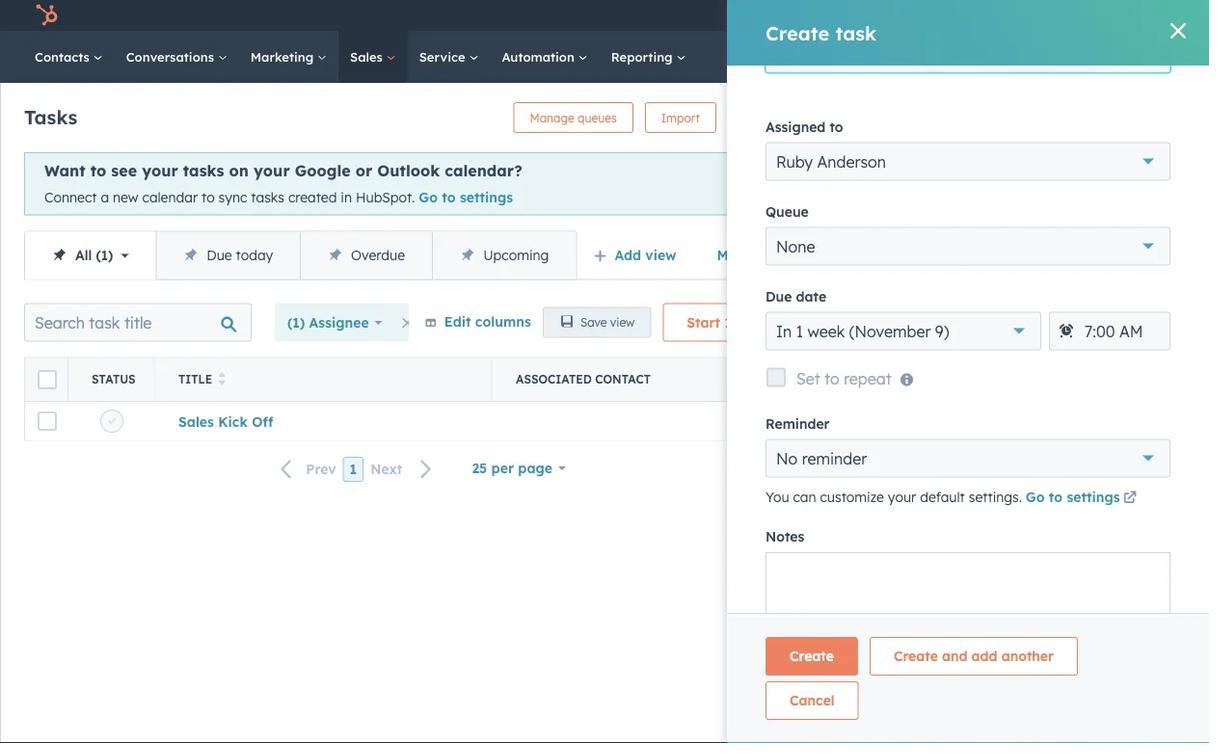 Task type: vqa. For each thing, say whether or not it's contained in the screenshot.
stay
yes



Task type: describe. For each thing, give the bounding box(es) containing it.
due today link
[[156, 232, 300, 279]]

leads
[[1128, 486, 1162, 503]]

create left add
[[894, 648, 939, 665]]

google
[[295, 161, 351, 180]]

contact
[[596, 372, 651, 387]]

to for go to prospecting
[[981, 544, 995, 561]]

9)
[[936, 322, 950, 341]]

default
[[921, 489, 966, 505]]

track
[[863, 486, 895, 503]]

close image
[[788, 177, 800, 188]]

service
[[419, 49, 469, 65]]

on inside want to see your tasks on your google or outlook calendar? connect a new calendar to sync tasks created in hubspot. go to settings
[[229, 161, 249, 180]]

now you can stay on top of your daily work, keep track of your schedule, and manage your leads all in one place.
[[863, 463, 1195, 526]]

close image
[[1171, 23, 1187, 39]]

go to prospecting link
[[958, 543, 1100, 566]]

upcoming link
[[432, 232, 576, 279]]

link opens in a new window image inside 'go to prospecting' link
[[1083, 547, 1097, 561]]

new
[[113, 189, 139, 206]]

create and add another
[[894, 648, 1055, 665]]

cancel
[[790, 693, 835, 710]]

and inside button
[[943, 648, 968, 665]]

created
[[288, 189, 337, 206]]

no reminder
[[777, 449, 868, 468]]

upcoming
[[484, 247, 549, 263]]

(november
[[850, 322, 931, 341]]

edit columns button
[[424, 310, 532, 335]]

conversations
[[126, 49, 218, 65]]

associated for associated company
[[757, 372, 833, 387]]

to for want to see your tasks on your google or outlook calendar? connect a new calendar to sync tasks created in hubspot. go to settings
[[90, 161, 106, 180]]

on inside now you can stay on top of your daily work, keep track of your schedule, and manage your leads all in one place.
[[989, 463, 1005, 480]]

overdue link
[[300, 232, 432, 279]]

upgrade image
[[857, 8, 874, 26]]

replaced
[[1048, 146, 1115, 165]]

off
[[252, 413, 273, 430]]

reminder
[[803, 449, 868, 468]]

0 horizontal spatial of
[[899, 486, 912, 503]]

automation
[[502, 49, 579, 65]]

create and add another button
[[870, 638, 1079, 676]]

press to sort. image
[[218, 372, 226, 386]]

reporting
[[611, 49, 677, 65]]

sales for sales
[[350, 49, 387, 65]]

1 inside navigation
[[101, 247, 108, 263]]

see
[[111, 161, 137, 180]]

manage views
[[717, 247, 814, 263]]

hubspot.
[[356, 189, 415, 206]]

assignee
[[309, 314, 369, 331]]

view for add view
[[646, 247, 677, 263]]

reporting link
[[600, 31, 698, 83]]

marketing link
[[239, 31, 339, 83]]

overdue
[[351, 247, 405, 263]]

go to settings link for connect a new calendar to sync tasks created in hubspot.
[[419, 189, 513, 206]]

panel
[[926, 146, 969, 165]]

25 per page button
[[460, 449, 579, 488]]

daily
[[1084, 463, 1114, 480]]

another
[[1002, 648, 1055, 665]]

manage for manage views
[[717, 247, 772, 263]]

manage queues link
[[514, 102, 634, 133]]

task inside the create task link
[[784, 110, 808, 125]]

none button
[[766, 227, 1171, 266]]

assigned to
[[766, 118, 844, 135]]

1 vertical spatial prospecting
[[999, 544, 1080, 561]]

been
[[1006, 146, 1043, 165]]

ruby anderson image
[[1076, 7, 1093, 24]]

due for due today
[[207, 247, 232, 263]]

manage
[[1039, 486, 1092, 503]]

all
[[1166, 486, 1180, 503]]

edit columns
[[445, 313, 532, 330]]

edit
[[445, 313, 471, 330]]

date
[[797, 288, 827, 305]]

none
[[777, 237, 816, 256]]

queue
[[766, 203, 809, 220]]

set
[[797, 369, 821, 388]]

associated company
[[757, 372, 896, 387]]

and inside now you can stay on top of your daily work, keep track of your schedule, and manage your leads all in one place.
[[1011, 486, 1036, 503]]

25
[[472, 460, 488, 477]]

anderson
[[818, 152, 887, 171]]

in inside now you can stay on top of your daily work, keep track of your schedule, and manage your leads all in one place.
[[1184, 486, 1195, 503]]

associated contact column header
[[493, 359, 734, 401]]

pagination navigation
[[269, 457, 444, 483]]

task status: not completed image
[[108, 418, 116, 426]]

status
[[92, 372, 136, 387]]

go to settings link for you can customize your default settings.
[[1026, 487, 1141, 510]]

customize
[[821, 489, 885, 505]]

go for go to settings
[[1026, 489, 1045, 505]]

add view
[[615, 247, 677, 263]]

all ( 1 )
[[75, 247, 113, 263]]

self made
[[1097, 7, 1156, 23]]

columns
[[475, 313, 532, 330]]

assigned
[[766, 118, 826, 135]]

ruby anderson button
[[766, 142, 1171, 181]]

go inside want to see your tasks on your google or outlook calendar? connect a new calendar to sync tasks created in hubspot. go to settings
[[419, 189, 438, 206]]

company
[[837, 372, 896, 387]]

create task link
[[728, 102, 824, 133]]

schedule,
[[948, 486, 1007, 503]]

ruby
[[777, 152, 813, 171]]

ruby anderson
[[777, 152, 887, 171]]

Search HubSpot search field
[[939, 41, 1175, 73]]

this
[[889, 146, 921, 165]]

import
[[662, 110, 700, 125]]

automation link
[[491, 31, 600, 83]]

can inside now you can stay on top of your daily work, keep track of your schedule, and manage your leads all in one place.
[[932, 463, 955, 480]]

to for go to settings
[[1050, 489, 1063, 505]]

go for go to prospecting
[[958, 544, 977, 561]]

to for assigned to
[[830, 118, 844, 135]]

to left 'sync'
[[202, 189, 215, 206]]

queues
[[578, 110, 617, 125]]

work,
[[1118, 463, 1152, 480]]

cancel button
[[766, 682, 859, 721]]

1 inside button
[[725, 314, 732, 331]]

marketing
[[251, 49, 317, 65]]

view for save view
[[611, 316, 635, 330]]

HH:MM text field
[[1050, 312, 1171, 351]]

due date
[[766, 288, 827, 305]]

import link
[[645, 102, 717, 133]]

calling icon image
[[889, 7, 907, 25]]



Task type: locate. For each thing, give the bounding box(es) containing it.
press to sort. element
[[218, 372, 226, 387]]

0 horizontal spatial can
[[794, 489, 817, 505]]

task up ruby
[[784, 110, 808, 125]]

0 vertical spatial view
[[646, 247, 677, 263]]

0 vertical spatial manage
[[530, 110, 575, 125]]

2 associated from the left
[[757, 372, 833, 387]]

calendar?
[[445, 161, 523, 180]]

to for set to repeat
[[825, 369, 840, 388]]

menu item
[[916, 0, 961, 31]]

go inside 'go to prospecting' link
[[958, 544, 977, 561]]

to down "calendar?"
[[442, 189, 456, 206]]

add view button
[[581, 236, 693, 275]]

1 horizontal spatial on
[[989, 463, 1005, 480]]

0 vertical spatial on
[[229, 161, 249, 180]]

link opens in a new window image
[[1124, 487, 1138, 510], [1124, 492, 1138, 505], [1083, 543, 1097, 566], [1083, 547, 1097, 561]]

in 1 week (november 9)
[[777, 322, 950, 341]]

0 vertical spatial create task
[[766, 21, 877, 45]]

0 horizontal spatial sales
[[178, 413, 214, 430]]

title
[[178, 372, 213, 387]]

due inside due today link
[[207, 247, 232, 263]]

go to settings link down daily
[[1026, 487, 1141, 510]]

1 vertical spatial create task
[[745, 110, 808, 125]]

to up ruby anderson
[[830, 118, 844, 135]]

0 vertical spatial sales
[[350, 49, 387, 65]]

0 horizontal spatial go to settings link
[[419, 189, 513, 206]]

tasks up 'sync'
[[183, 161, 224, 180]]

to
[[830, 118, 844, 135], [90, 161, 106, 180], [202, 189, 215, 206], [442, 189, 456, 206], [825, 369, 840, 388], [1050, 489, 1063, 505], [981, 544, 995, 561]]

settings link
[[999, 5, 1023, 26]]

1 vertical spatial task
[[784, 110, 808, 125]]

sales for sales kick off
[[178, 413, 214, 430]]

add
[[615, 247, 642, 263]]

self
[[1097, 7, 1119, 23]]

in inside want to see your tasks on your google or outlook calendar? connect a new calendar to sync tasks created in hubspot. go to settings
[[341, 189, 352, 206]]

contacts link
[[23, 31, 115, 83]]

on
[[229, 161, 249, 180], [989, 463, 1005, 480]]

views
[[776, 247, 814, 263]]

task left "calling icon"
[[836, 21, 877, 45]]

1 vertical spatial settings
[[1068, 489, 1121, 505]]

create inside tasks banner
[[745, 110, 781, 125]]

settings image
[[1003, 8, 1020, 26]]

create left upgrade image
[[766, 21, 830, 45]]

next
[[371, 461, 403, 478]]

0 vertical spatial and
[[1011, 486, 1036, 503]]

to left see
[[90, 161, 106, 180]]

search image
[[1169, 50, 1183, 64]]

associated for associated contact
[[516, 372, 592, 387]]

manage
[[530, 110, 575, 125], [717, 247, 772, 263]]

go to settings link down "calendar?"
[[419, 189, 513, 206]]

0 horizontal spatial on
[[229, 161, 249, 180]]

1 horizontal spatial sales
[[350, 49, 387, 65]]

sales left service
[[350, 49, 387, 65]]

0 horizontal spatial due
[[207, 247, 232, 263]]

no
[[777, 449, 798, 468]]

prospecting inside this panel has been replaced by the prospecting workspace
[[938, 165, 1030, 184]]

calling icon button
[[882, 3, 914, 28]]

manage for manage queues
[[530, 110, 575, 125]]

1 horizontal spatial settings
[[1068, 489, 1121, 505]]

1 horizontal spatial associated
[[757, 372, 833, 387]]

0 horizontal spatial view
[[611, 316, 635, 330]]

0 horizontal spatial and
[[943, 648, 968, 665]]

1 horizontal spatial of
[[1035, 463, 1048, 480]]

1 vertical spatial of
[[899, 486, 912, 503]]

settings inside want to see your tasks on your google or outlook calendar? connect a new calendar to sync tasks created in hubspot. go to settings
[[460, 189, 513, 206]]

notifications image
[[1035, 9, 1052, 26]]

associated up reminder
[[757, 372, 833, 387]]

1 horizontal spatial manage
[[717, 247, 772, 263]]

of right top at the right of page
[[1035, 463, 1048, 480]]

create task left "calling icon"
[[766, 21, 877, 45]]

1 vertical spatial in
[[1184, 486, 1195, 503]]

contacts
[[35, 49, 93, 65]]

1 associated from the left
[[516, 372, 592, 387]]

1 vertical spatial sales
[[178, 413, 214, 430]]

manage inside tasks banner
[[530, 110, 575, 125]]

on up 'sync'
[[229, 161, 249, 180]]

0 vertical spatial tasks
[[183, 161, 224, 180]]

save view
[[581, 316, 635, 330]]

manage queues
[[530, 110, 617, 125]]

in
[[777, 322, 792, 341]]

create task
[[766, 21, 877, 45], [745, 110, 808, 125]]

stay
[[959, 463, 986, 480]]

1 horizontal spatial tasks
[[251, 189, 285, 206]]

create task inside tasks banner
[[745, 110, 808, 125]]

create task up ruby
[[745, 110, 808, 125]]

Search task title search field
[[24, 304, 252, 342]]

go to settings link
[[419, 189, 513, 206], [1026, 487, 1141, 510]]

1 inside popup button
[[797, 322, 804, 341]]

create
[[766, 21, 830, 45], [745, 110, 781, 125], [790, 648, 835, 665], [894, 648, 939, 665]]

due date element
[[1050, 312, 1171, 351]]

0 vertical spatial prospecting
[[938, 165, 1030, 184]]

tasks
[[24, 105, 77, 129]]

next button
[[364, 457, 444, 483]]

can up default
[[932, 463, 955, 480]]

associated contact
[[516, 372, 651, 387]]

0 horizontal spatial task
[[736, 314, 764, 331]]

0 vertical spatial go
[[419, 189, 438, 206]]

1 vertical spatial manage
[[717, 247, 772, 263]]

1 vertical spatial view
[[611, 316, 635, 330]]

1 horizontal spatial go
[[958, 544, 977, 561]]

navigation
[[24, 231, 577, 280]]

now
[[872, 463, 901, 480]]

1 button
[[343, 457, 364, 482]]

1 horizontal spatial due
[[766, 288, 793, 305]]

1 horizontal spatial can
[[932, 463, 955, 480]]

save
[[581, 316, 607, 330]]

to right the set
[[825, 369, 840, 388]]

hubspot link
[[23, 4, 72, 27]]

a
[[101, 189, 109, 206]]

0 horizontal spatial manage
[[530, 110, 575, 125]]

notifications button
[[1027, 0, 1060, 31]]

1 vertical spatial and
[[943, 648, 968, 665]]

1
[[101, 247, 108, 263], [725, 314, 732, 331], [797, 322, 804, 341], [350, 461, 357, 478]]

want to see your tasks on your google or outlook calendar? alert
[[24, 152, 824, 216]]

you can customize your default settings.
[[766, 489, 1026, 505]]

top
[[1009, 463, 1031, 480]]

2 horizontal spatial go
[[1026, 489, 1045, 505]]

to up place.
[[1050, 489, 1063, 505]]

2 horizontal spatial task
[[836, 21, 877, 45]]

tasks right 'sync'
[[251, 189, 285, 206]]

create up cancel
[[790, 648, 835, 665]]

1 vertical spatial go to settings link
[[1026, 487, 1141, 510]]

set to repeat
[[797, 369, 892, 388]]

1 right start
[[725, 314, 732, 331]]

column header
[[25, 359, 69, 401]]

1 vertical spatial on
[[989, 463, 1005, 480]]

start 1 task
[[687, 314, 764, 331]]

status column header
[[69, 359, 155, 401]]

go to settings link inside want to see your tasks on your google or outlook calendar? alert
[[419, 189, 513, 206]]

1 horizontal spatial view
[[646, 247, 677, 263]]

go down 'outlook'
[[419, 189, 438, 206]]

task inside start 1 task button
[[736, 314, 764, 331]]

)
[[108, 247, 113, 263]]

2 vertical spatial task
[[736, 314, 764, 331]]

in
[[341, 189, 352, 206], [1184, 486, 1195, 503]]

workspace
[[1034, 165, 1120, 184]]

view right save
[[611, 316, 635, 330]]

0 horizontal spatial associated
[[516, 372, 592, 387]]

prev
[[306, 461, 336, 478]]

1 vertical spatial can
[[794, 489, 817, 505]]

view inside button
[[611, 316, 635, 330]]

in right all
[[1184, 486, 1195, 503]]

tasks banner
[[24, 96, 824, 133]]

associated down save
[[516, 372, 592, 387]]

0 vertical spatial of
[[1035, 463, 1048, 480]]

keep
[[1156, 463, 1186, 480]]

want
[[44, 161, 85, 180]]

0 horizontal spatial in
[[341, 189, 352, 206]]

1 vertical spatial due
[[766, 288, 793, 305]]

1 right the in
[[797, 322, 804, 341]]

settings down "calendar?"
[[460, 189, 513, 206]]

per
[[492, 460, 514, 477]]

go to prospecting
[[958, 544, 1080, 561]]

prev button
[[269, 457, 343, 483]]

create button
[[766, 638, 859, 676]]

on left top at the right of page
[[989, 463, 1005, 480]]

has
[[974, 146, 1001, 165]]

manage left queues
[[530, 110, 575, 125]]

associated
[[516, 372, 592, 387], [757, 372, 833, 387]]

0 vertical spatial task
[[836, 21, 877, 45]]

0 vertical spatial due
[[207, 247, 232, 263]]

calendar
[[142, 189, 198, 206]]

due for due date
[[766, 288, 793, 305]]

0 horizontal spatial settings
[[460, 189, 513, 206]]

0 horizontal spatial go
[[419, 189, 438, 206]]

want to see your tasks on your google or outlook calendar? connect a new calendar to sync tasks created in hubspot. go to settings
[[44, 161, 523, 206]]

0 horizontal spatial tasks
[[183, 161, 224, 180]]

0 vertical spatial go to settings link
[[419, 189, 513, 206]]

connect
[[44, 189, 97, 206]]

1 horizontal spatial in
[[1184, 486, 1195, 503]]

hubspot image
[[35, 4, 58, 27]]

sales left kick
[[178, 413, 214, 430]]

associated company column header
[[734, 359, 975, 401]]

settings down daily
[[1068, 489, 1121, 505]]

view right add
[[646, 247, 677, 263]]

go up place.
[[1026, 489, 1045, 505]]

this panel has been replaced by the prospecting workspace
[[889, 146, 1169, 184]]

navigation containing all
[[24, 231, 577, 280]]

0 vertical spatial in
[[341, 189, 352, 206]]

view
[[646, 247, 677, 263], [611, 316, 635, 330]]

0 vertical spatial can
[[932, 463, 955, 480]]

and down top at the right of page
[[1011, 486, 1036, 503]]

create up ruby
[[745, 110, 781, 125]]

settings.
[[969, 489, 1023, 505]]

1 vertical spatial tasks
[[251, 189, 285, 206]]

week
[[808, 322, 845, 341]]

due left 'date'
[[766, 288, 793, 305]]

due
[[207, 247, 232, 263], [766, 288, 793, 305]]

your
[[142, 161, 178, 180], [254, 161, 290, 180], [1051, 463, 1080, 480], [916, 486, 944, 503], [1096, 486, 1124, 503], [888, 489, 917, 505]]

self made menu
[[852, 0, 1187, 31]]

1 right prev at the bottom
[[350, 461, 357, 478]]

all
[[75, 247, 92, 263]]

2 vertical spatial go
[[958, 544, 977, 561]]

can right you
[[794, 489, 817, 505]]

view inside popup button
[[646, 247, 677, 263]]

of down you
[[899, 486, 912, 503]]

1 vertical spatial go
[[1026, 489, 1045, 505]]

to down settings.
[[981, 544, 995, 561]]

task left the in
[[736, 314, 764, 331]]

kick
[[218, 413, 248, 430]]

25 per page
[[472, 460, 553, 477]]

help image
[[970, 9, 988, 26]]

and left add
[[943, 648, 968, 665]]

in right created
[[341, 189, 352, 206]]

1 horizontal spatial go to settings link
[[1026, 487, 1141, 510]]

1 horizontal spatial and
[[1011, 486, 1036, 503]]

manage left views at the right top of the page
[[717, 247, 772, 263]]

by
[[1120, 146, 1139, 165]]

0 vertical spatial settings
[[460, 189, 513, 206]]

and
[[1011, 486, 1036, 503], [943, 648, 968, 665]]

upgrade link
[[854, 5, 878, 26]]

1 horizontal spatial task
[[784, 110, 808, 125]]

1 right all
[[101, 247, 108, 263]]

sales kick off
[[178, 413, 273, 430]]

search button
[[1160, 41, 1193, 73]]

due left "today"
[[207, 247, 232, 263]]

page
[[518, 460, 553, 477]]

go down schedule,
[[958, 544, 977, 561]]

1 inside button
[[350, 461, 357, 478]]



